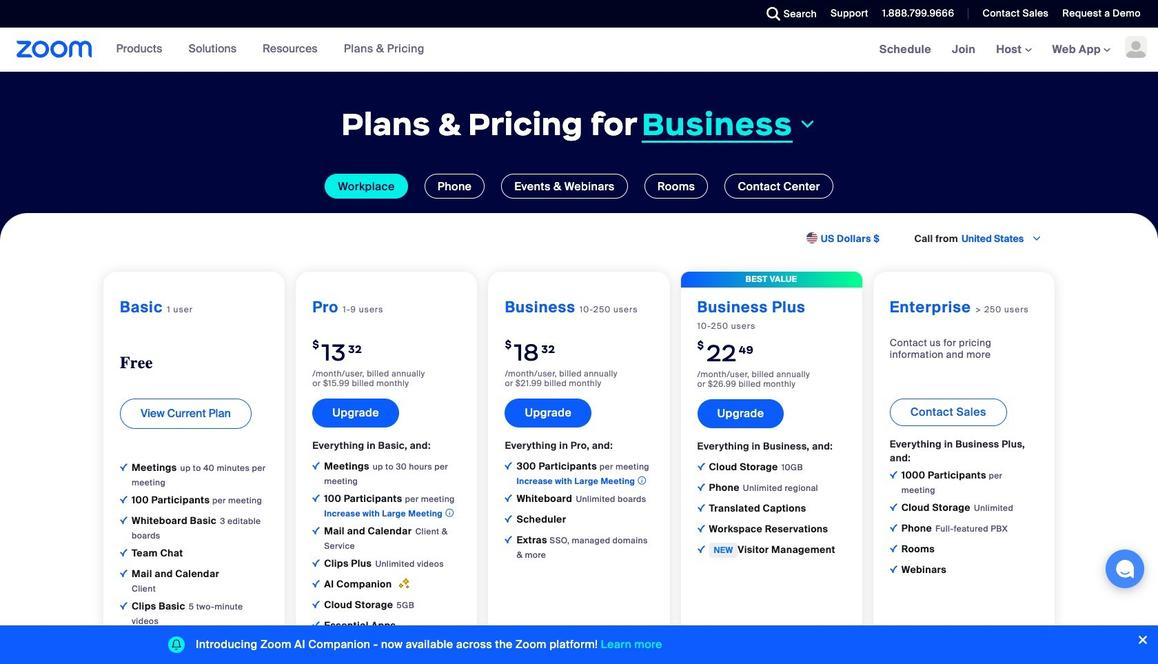 Task type: locate. For each thing, give the bounding box(es) containing it.
ok image
[[890, 471, 898, 479], [890, 503, 898, 511], [505, 515, 513, 523], [120, 516, 128, 524], [505, 536, 513, 543], [698, 545, 705, 553], [120, 549, 128, 556], [313, 559, 320, 567], [313, 601, 320, 608]]

banner
[[0, 28, 1159, 72]]

application
[[324, 459, 461, 488], [709, 460, 803, 474], [132, 461, 268, 490], [709, 481, 819, 495], [324, 492, 457, 521], [517, 492, 647, 506], [132, 514, 268, 543], [324, 524, 461, 553], [902, 542, 939, 556], [709, 543, 839, 558], [324, 556, 444, 571], [902, 563, 950, 577], [132, 567, 223, 596], [324, 577, 409, 592], [324, 598, 415, 612], [132, 599, 268, 628]]

down image
[[799, 116, 817, 133]]

product information navigation
[[92, 28, 435, 72]]

tabs of zoom services tab list
[[21, 174, 1138, 199]]

include image
[[313, 494, 320, 502]]

1 vertical spatial info outline image
[[446, 507, 454, 519]]

profile picture image
[[1125, 36, 1148, 58]]

info outline image
[[638, 474, 646, 487], [446, 507, 454, 519]]

ok image
[[505, 462, 513, 470], [698, 463, 705, 470], [698, 483, 705, 491], [505, 494, 513, 502], [120, 496, 128, 503], [698, 504, 705, 512], [890, 524, 898, 532], [698, 525, 705, 532], [313, 527, 320, 534], [890, 545, 898, 552], [890, 565, 898, 573], [120, 570, 128, 577], [313, 580, 320, 587], [120, 602, 128, 610]]

show options image
[[1032, 233, 1043, 244]]

main content
[[0, 28, 1159, 664]]

include image
[[313, 462, 320, 470], [120, 463, 128, 471], [313, 621, 320, 629]]

1 horizontal spatial info outline image
[[638, 474, 646, 487]]

open chat image
[[1116, 559, 1135, 579]]

0 horizontal spatial info outline image
[[446, 507, 454, 519]]



Task type: describe. For each thing, give the bounding box(es) containing it.
0 vertical spatial info outline image
[[638, 474, 646, 487]]

Country/Region text field
[[961, 232, 1031, 246]]

zoom logo image
[[17, 41, 92, 58]]

meetings navigation
[[869, 28, 1159, 72]]



Task type: vqa. For each thing, say whether or not it's contained in the screenshot.
Company/Organization Name
no



